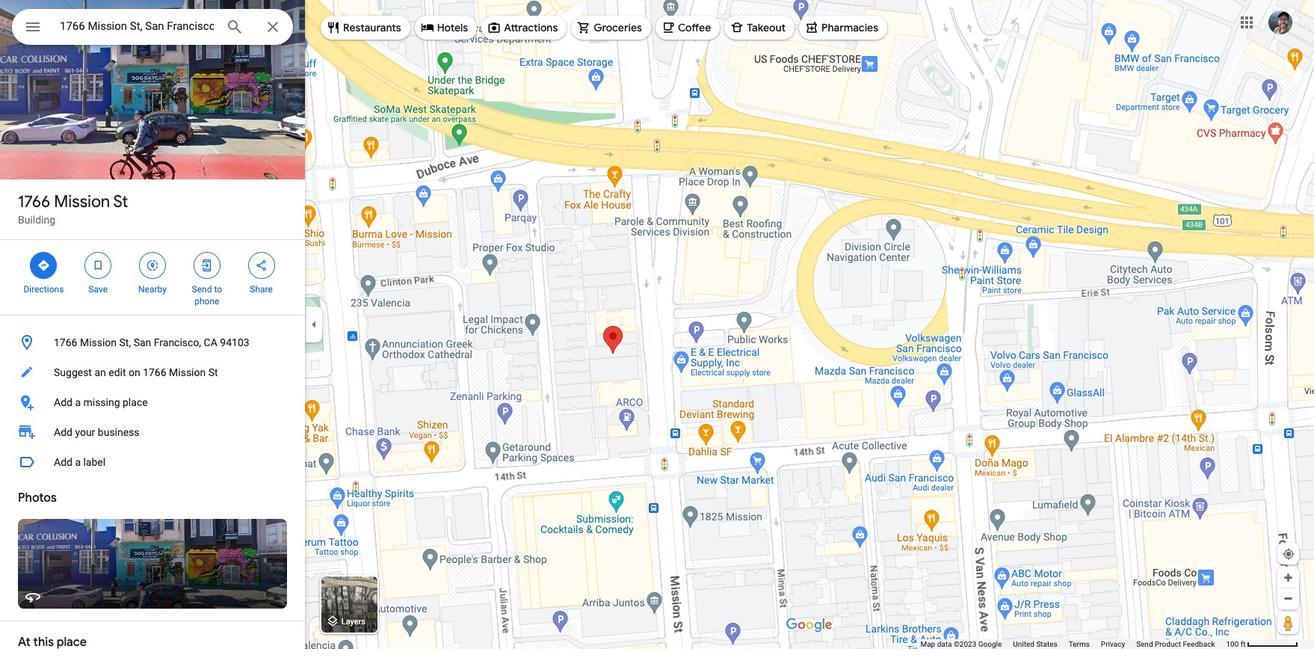 Task type: locate. For each thing, give the bounding box(es) containing it.
hotels
[[437, 21, 468, 34]]

add left label
[[54, 456, 72, 468]]

business
[[98, 426, 140, 438]]

send for send to phone
[[192, 284, 212, 295]]

send left product
[[1137, 640, 1154, 648]]

2 add from the top
[[54, 426, 72, 438]]

coffee
[[678, 21, 711, 34]]

100 ft
[[1227, 640, 1246, 648]]

ca
[[204, 337, 217, 348]]

add for add your business
[[54, 426, 72, 438]]

add for add a missing place
[[54, 396, 72, 408]]

mission left st,
[[80, 337, 117, 348]]

footer containing map data ©2023 google
[[921, 639, 1227, 649]]

send inside send to phone
[[192, 284, 212, 295]]

2 vertical spatial add
[[54, 456, 72, 468]]

place
[[123, 396, 148, 408]]

2 vertical spatial mission
[[169, 366, 206, 378]]

on
[[129, 366, 140, 378]]

add inside button
[[54, 456, 72, 468]]

1 add from the top
[[54, 396, 72, 408]]

2 a from the top
[[75, 456, 81, 468]]

0 horizontal spatial send
[[192, 284, 212, 295]]

1766 right on
[[143, 366, 166, 378]]

0 vertical spatial add
[[54, 396, 72, 408]]

1 horizontal spatial st
[[208, 366, 218, 378]]

show street view coverage image
[[1278, 612, 1300, 634]]

0 horizontal spatial 1766
[[18, 191, 50, 212]]

a left label
[[75, 456, 81, 468]]

mission up building
[[54, 191, 110, 212]]

a inside button
[[75, 456, 81, 468]]

groceries
[[594, 21, 642, 34]]

send to phone
[[192, 284, 222, 307]]

mission
[[54, 191, 110, 212], [80, 337, 117, 348], [169, 366, 206, 378]]

a left the missing
[[75, 396, 81, 408]]

0 vertical spatial 1766
[[18, 191, 50, 212]]

0 vertical spatial mission
[[54, 191, 110, 212]]

send up the phone
[[192, 284, 212, 295]]

1766 mission st, san francisco, ca 94103
[[54, 337, 249, 348]]

94103
[[220, 337, 249, 348]]

directions
[[24, 284, 64, 295]]

suggest an edit on 1766 mission st
[[54, 366, 218, 378]]

footer
[[921, 639, 1227, 649]]

1766
[[18, 191, 50, 212], [54, 337, 77, 348], [143, 366, 166, 378]]

united states button
[[1013, 639, 1058, 649]]

0 horizontal spatial st
[[113, 191, 128, 212]]

a inside button
[[75, 396, 81, 408]]

1 horizontal spatial 1766
[[54, 337, 77, 348]]

building
[[18, 214, 55, 226]]


[[37, 257, 50, 274]]

suggest an edit on 1766 mission st button
[[0, 357, 305, 387]]

add
[[54, 396, 72, 408], [54, 426, 72, 438], [54, 456, 72, 468]]

hotels button
[[415, 10, 477, 46]]

your
[[75, 426, 95, 438]]

2 horizontal spatial 1766
[[143, 366, 166, 378]]

1 a from the top
[[75, 396, 81, 408]]

1766 for st,
[[54, 337, 77, 348]]

send
[[192, 284, 212, 295], [1137, 640, 1154, 648]]

mission inside 1766 mission st building
[[54, 191, 110, 212]]

3 add from the top
[[54, 456, 72, 468]]

0 vertical spatial a
[[75, 396, 81, 408]]

add inside button
[[54, 396, 72, 408]]

1 vertical spatial mission
[[80, 337, 117, 348]]

1 vertical spatial 1766
[[54, 337, 77, 348]]

add down suggest at bottom left
[[54, 396, 72, 408]]

send inside button
[[1137, 640, 1154, 648]]

None field
[[60, 17, 214, 35]]

mission down francisco,
[[169, 366, 206, 378]]

add a missing place button
[[0, 387, 305, 417]]

0 vertical spatial st
[[113, 191, 128, 212]]

0 vertical spatial send
[[192, 284, 212, 295]]

share
[[250, 284, 273, 295]]

terms button
[[1069, 639, 1090, 649]]

data
[[937, 640, 952, 648]]

united states
[[1013, 640, 1058, 648]]

edit
[[109, 366, 126, 378]]

add a missing place
[[54, 396, 148, 408]]

2 vertical spatial 1766
[[143, 366, 166, 378]]

feedback
[[1183, 640, 1216, 648]]

1766 up suggest at bottom left
[[54, 337, 77, 348]]

pharmacies
[[822, 21, 879, 34]]

100 ft button
[[1227, 640, 1299, 648]]

privacy
[[1101, 640, 1126, 648]]

francisco,
[[154, 337, 201, 348]]

1 vertical spatial a
[[75, 456, 81, 468]]

st
[[113, 191, 128, 212], [208, 366, 218, 378]]

1 vertical spatial send
[[1137, 640, 1154, 648]]

add left your
[[54, 426, 72, 438]]

map data ©2023 google
[[921, 640, 1002, 648]]

100
[[1227, 640, 1239, 648]]

©2023
[[954, 640, 977, 648]]

a
[[75, 396, 81, 408], [75, 456, 81, 468]]

google account: cj baylor  
(christian.baylor@adept.ai) image
[[1269, 10, 1293, 34]]

google maps element
[[0, 0, 1315, 649]]

1 vertical spatial st
[[208, 366, 218, 378]]

1 vertical spatial add
[[54, 426, 72, 438]]

actions for 1766 mission st region
[[0, 240, 305, 315]]

an
[[95, 366, 106, 378]]

mission for st
[[54, 191, 110, 212]]

attractions button
[[482, 10, 567, 46]]

save
[[89, 284, 108, 295]]

ft
[[1241, 640, 1246, 648]]

1 horizontal spatial send
[[1137, 640, 1154, 648]]

1766 inside 1766 mission st building
[[18, 191, 50, 212]]

1766 up building
[[18, 191, 50, 212]]

coffee button
[[656, 10, 720, 46]]

zoom in image
[[1283, 572, 1294, 583]]



Task type: describe. For each thing, give the bounding box(es) containing it.
a for label
[[75, 456, 81, 468]]

st,
[[119, 337, 131, 348]]

add a label button
[[0, 447, 305, 477]]

takeout
[[747, 21, 786, 34]]

map
[[921, 640, 936, 648]]

add a label
[[54, 456, 106, 468]]

takeout button
[[725, 10, 795, 46]]


[[200, 257, 214, 274]]

1766 for st
[[18, 191, 50, 212]]

photos
[[18, 491, 57, 506]]

layers
[[342, 617, 366, 627]]

san
[[134, 337, 151, 348]]

privacy button
[[1101, 639, 1126, 649]]

states
[[1037, 640, 1058, 648]]

united
[[1013, 640, 1035, 648]]

footer inside google maps element
[[921, 639, 1227, 649]]

 search field
[[12, 9, 293, 48]]

groceries button
[[572, 10, 651, 46]]

1766 Mission St, San Francisco, CA 94103 field
[[12, 9, 293, 45]]

1766 mission st, san francisco, ca 94103 button
[[0, 328, 305, 357]]

terms
[[1069, 640, 1090, 648]]

restaurants button
[[321, 10, 410, 46]]


[[91, 257, 105, 274]]

1766 mission st building
[[18, 191, 128, 226]]

a for missing
[[75, 396, 81, 408]]

none field inside 1766 mission st, san francisco, ca 94103 "field"
[[60, 17, 214, 35]]

show your location image
[[1282, 547, 1296, 561]]

st inside 1766 mission st building
[[113, 191, 128, 212]]

product
[[1155, 640, 1181, 648]]

add your business link
[[0, 417, 305, 447]]

attractions
[[504, 21, 558, 34]]

collapse side panel image
[[306, 316, 322, 333]]

st inside button
[[208, 366, 218, 378]]


[[24, 16, 42, 37]]

1766 mission st main content
[[0, 0, 305, 649]]

zoom out image
[[1283, 593, 1294, 604]]

mission for st,
[[80, 337, 117, 348]]

phone
[[195, 296, 219, 307]]


[[146, 257, 159, 274]]

send product feedback button
[[1137, 639, 1216, 649]]


[[255, 257, 268, 274]]

missing
[[83, 396, 120, 408]]

send for send product feedback
[[1137, 640, 1154, 648]]

send product feedback
[[1137, 640, 1216, 648]]

add for add a label
[[54, 456, 72, 468]]

google
[[979, 640, 1002, 648]]

nearby
[[138, 284, 167, 295]]

pharmacies button
[[799, 10, 888, 46]]

label
[[83, 456, 106, 468]]

 button
[[12, 9, 54, 48]]

suggest
[[54, 366, 92, 378]]

add your business
[[54, 426, 140, 438]]

restaurants
[[343, 21, 401, 34]]

to
[[214, 284, 222, 295]]



Task type: vqa. For each thing, say whether or not it's contained in the screenshot.
8th to the middle
no



